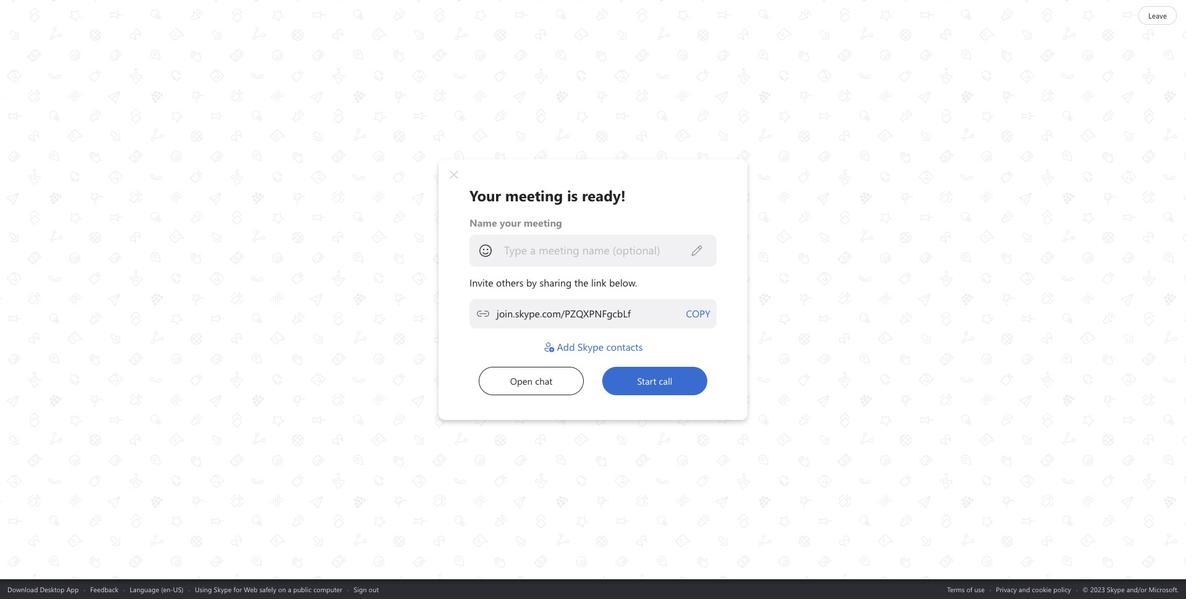 Task type: vqa. For each thing, say whether or not it's contained in the screenshot.
made
no



Task type: locate. For each thing, give the bounding box(es) containing it.
sign out link
[[354, 585, 379, 594]]

of
[[967, 585, 973, 594]]

public
[[293, 585, 312, 594]]

for
[[234, 585, 242, 594]]

terms of use link
[[947, 585, 985, 594]]

a
[[288, 585, 291, 594]]

policy
[[1054, 585, 1071, 594]]

safely
[[259, 585, 276, 594]]

sign out
[[354, 585, 379, 594]]

language (en-us)
[[130, 585, 184, 594]]

language
[[130, 585, 159, 594]]

skype
[[214, 585, 232, 594]]

privacy and cookie policy link
[[996, 585, 1071, 594]]

web
[[244, 585, 258, 594]]

out
[[369, 585, 379, 594]]

using
[[195, 585, 212, 594]]

(en-
[[161, 585, 173, 594]]

download
[[7, 585, 38, 594]]

privacy and cookie policy
[[996, 585, 1071, 594]]

Type a meeting name (optional) text field
[[504, 243, 691, 258]]



Task type: describe. For each thing, give the bounding box(es) containing it.
us)
[[173, 585, 184, 594]]

language (en-us) link
[[130, 585, 184, 594]]

download desktop app
[[7, 585, 79, 594]]

feedback link
[[90, 585, 118, 594]]

terms
[[947, 585, 965, 594]]

using skype for web safely on a public computer link
[[195, 585, 342, 594]]

privacy
[[996, 585, 1017, 594]]

cookie
[[1032, 585, 1052, 594]]

computer
[[313, 585, 342, 594]]

desktop
[[40, 585, 65, 594]]

download desktop app link
[[7, 585, 79, 594]]

feedback
[[90, 585, 118, 594]]

terms of use
[[947, 585, 985, 594]]

on
[[278, 585, 286, 594]]

using skype for web safely on a public computer
[[195, 585, 342, 594]]

app
[[66, 585, 79, 594]]

use
[[975, 585, 985, 594]]

and
[[1019, 585, 1030, 594]]

sign
[[354, 585, 367, 594]]



